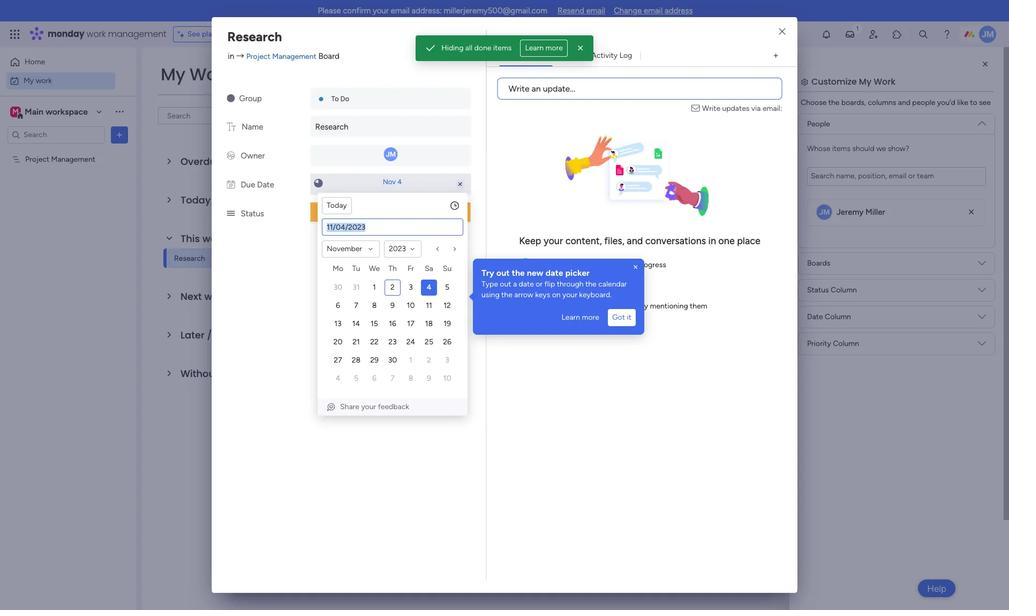 Task type: locate. For each thing, give the bounding box(es) containing it.
update...
[[543, 84, 575, 94]]

1 vertical spatial do
[[648, 255, 657, 263]]

1 horizontal spatial 7
[[391, 374, 395, 383]]

write left an
[[509, 84, 530, 94]]

1 horizontal spatial 8
[[408, 374, 413, 383]]

0 vertical spatial 10 button
[[403, 298, 419, 314]]

1 vertical spatial 2
[[427, 356, 431, 365]]

and inside main content
[[898, 98, 910, 107]]

7 button up 14
[[348, 298, 364, 314]]

v2 sun image
[[227, 94, 235, 103]]

my for my work
[[24, 76, 34, 85]]

0 horizontal spatial 4 button
[[330, 371, 346, 387]]

0 vertical spatial 5 button
[[439, 280, 455, 296]]

this
[[180, 232, 200, 245]]

help image
[[942, 29, 952, 40]]

your right "about"
[[620, 260, 635, 269]]

boards,
[[841, 98, 866, 107]]

1 horizontal spatial nov
[[808, 253, 821, 261]]

1 vertical spatial 3
[[445, 356, 449, 365]]

25
[[425, 337, 433, 347]]

write inside button
[[509, 84, 530, 94]]

inbox image
[[845, 29, 855, 40]]

project management link up through
[[512, 249, 611, 268]]

17 button
[[403, 316, 419, 332]]

project management link
[[246, 52, 316, 61], [512, 249, 611, 268]]

close image
[[575, 43, 586, 54], [631, 263, 640, 272]]

None text field
[[807, 167, 986, 186]]

learn down specific
[[562, 313, 580, 322]]

1 vertical spatial nov
[[808, 253, 821, 261]]

learn more for learn more button to the bottom
[[562, 313, 599, 322]]

0 horizontal spatial project management link
[[246, 52, 316, 61]]

0 vertical spatial column
[[831, 285, 857, 295]]

1 horizontal spatial 4 button
[[421, 280, 437, 296]]

Filter dashboard by text search field
[[158, 107, 259, 124]]

wednesday element
[[365, 262, 383, 279]]

jeremy miller image
[[816, 204, 832, 220]]

5 down sunday element on the left of the page
[[445, 283, 449, 292]]

9 up 16 in the left of the page
[[390, 301, 395, 310]]

project management down "search in workspace" field
[[25, 155, 95, 164]]

3 button down friday element
[[403, 280, 419, 296]]

my inside button
[[24, 76, 34, 85]]

1 horizontal spatial board
[[552, 232, 572, 241]]

5 down 28 button
[[354, 374, 358, 383]]

6 down 29 button
[[372, 374, 377, 383]]

today up this
[[180, 193, 211, 207]]

in left '→'
[[228, 51, 234, 61]]

resend
[[558, 6, 584, 16]]

customize for customize
[[359, 111, 395, 120]]

work inside my work button
[[36, 76, 52, 85]]

later
[[180, 328, 205, 342]]

and left people on the right
[[898, 98, 910, 107]]

team left "about"
[[580, 260, 597, 269]]

close image down keep your content, files, and conversations in one place
[[631, 263, 640, 272]]

status for status
[[241, 209, 264, 219]]

more down specific
[[582, 313, 599, 322]]

7 button
[[348, 298, 364, 314], [385, 371, 401, 387]]

email left address:
[[391, 6, 410, 16]]

feedback
[[378, 402, 409, 411]]

customize for customize my work
[[811, 76, 857, 88]]

learn more inside alert
[[525, 43, 563, 52]]

1 horizontal spatial 30 button
[[385, 352, 401, 368]]

0 vertical spatial nov
[[383, 178, 396, 186]]

1 horizontal spatial 3 button
[[439, 352, 455, 368]]

1 horizontal spatial learn
[[562, 313, 580, 322]]

learn inside alert
[[525, 43, 544, 52]]

→
[[236, 51, 244, 61]]

on down flip
[[552, 290, 561, 299]]

and right the files,
[[627, 235, 643, 247]]

today inside main content
[[180, 193, 211, 207]]

items for hiding
[[493, 43, 512, 52]]

close image left activity
[[575, 43, 586, 54]]

dapulse date column image
[[227, 180, 235, 190]]

1 vertical spatial a
[[221, 367, 228, 380]]

0 horizontal spatial project management
[[25, 155, 95, 164]]

12
[[444, 301, 451, 310]]

1 down wednesday element
[[373, 283, 376, 292]]

1 horizontal spatial 6 button
[[366, 371, 382, 387]]

activity log button
[[584, 47, 640, 64]]

invite members image
[[868, 29, 879, 40]]

workspace image
[[10, 106, 21, 118]]

7 down '31' button
[[354, 301, 358, 310]]

0 vertical spatial in
[[228, 51, 234, 61]]

do up customize button
[[340, 95, 349, 103]]

without
[[180, 367, 219, 380]]

grid
[[329, 262, 456, 388]]

0 horizontal spatial learn
[[525, 43, 544, 52]]

m
[[12, 107, 19, 116]]

5 button
[[439, 280, 455, 296], [348, 371, 364, 387]]

2 horizontal spatial project
[[514, 254, 538, 264]]

1 vertical spatial customize
[[359, 111, 395, 120]]

board
[[318, 51, 340, 61], [552, 232, 572, 241]]

research down hide done items
[[315, 122, 348, 132]]

add time image
[[449, 200, 460, 211]]

1 image
[[853, 22, 862, 34]]

0 vertical spatial management
[[272, 52, 316, 61]]

0 vertical spatial 0
[[232, 158, 237, 167]]

0 vertical spatial 1
[[373, 283, 376, 292]]

14
[[352, 319, 360, 328]]

items for overdue
[[239, 158, 257, 167]]

keys
[[535, 290, 550, 299]]

tu
[[352, 264, 360, 273]]

0 horizontal spatial date
[[230, 367, 253, 380]]

2 vertical spatial management
[[540, 254, 584, 264]]

to do inside main content
[[639, 255, 657, 263]]

group inside main content
[[656, 232, 677, 241]]

next
[[180, 290, 202, 303]]

column right priority
[[833, 339, 859, 348]]

6 button up 13
[[330, 298, 346, 314]]

4 button
[[421, 280, 437, 296], [330, 371, 346, 387]]

status down the boards
[[807, 285, 829, 295]]

it right got
[[627, 313, 631, 322]]

0 vertical spatial close image
[[575, 43, 586, 54]]

11 button
[[421, 298, 437, 314]]

nov 4 up working on it
[[383, 178, 402, 186]]

0 vertical spatial 1 button
[[366, 280, 382, 296]]

status
[[241, 209, 264, 219], [807, 285, 829, 295]]

0 horizontal spatial 9 button
[[385, 298, 401, 314]]

main content
[[142, 47, 1008, 610]]

do down keep your content, files, and conversations in one place
[[648, 255, 657, 263]]

try
[[482, 268, 494, 278]]

date column
[[807, 312, 851, 321]]

0 horizontal spatial project
[[25, 155, 49, 164]]

2 horizontal spatial my
[[859, 76, 871, 88]]

1 vertical spatial 6 button
[[366, 371, 382, 387]]

to do up customize button
[[331, 95, 349, 103]]

main workspace
[[25, 106, 88, 116]]

1 button down wednesday element
[[366, 280, 382, 296]]

nov up status column
[[808, 253, 821, 261]]

9 button down 25 button
[[421, 371, 437, 387]]

0 horizontal spatial 5
[[354, 374, 358, 383]]

items inside later / 0 items
[[221, 332, 240, 341]]

show?
[[888, 144, 909, 153]]

2 for 2 button to the right
[[427, 356, 431, 365]]

1 vertical spatial write
[[702, 104, 720, 113]]

work for monday
[[87, 28, 106, 40]]

work up v2 sun 'icon'
[[189, 62, 232, 86]]

learn more up write an update...
[[525, 43, 563, 52]]

keep your content, files, and conversations in one place
[[519, 235, 760, 247]]

nov 4 inside main content
[[808, 253, 827, 261]]

address
[[665, 6, 693, 16]]

0 horizontal spatial 3
[[409, 283, 413, 292]]

8 up 15
[[372, 301, 377, 310]]

1
[[373, 283, 376, 292], [409, 356, 412, 365]]

customize inside button
[[359, 111, 395, 120]]

1 vertical spatial to
[[639, 255, 646, 263]]

7 up "feedback"
[[391, 374, 395, 383]]

1 horizontal spatial group
[[656, 232, 677, 241]]

date inside research dialog
[[257, 180, 274, 190]]

sunday element
[[438, 262, 456, 279]]

date right without
[[230, 367, 253, 380]]

status inside main content
[[807, 285, 829, 295]]

status right v2 status icon
[[241, 209, 264, 219]]

10 button up 17
[[403, 298, 419, 314]]

0 vertical spatial 9 button
[[385, 298, 401, 314]]

do
[[340, 95, 349, 103], [648, 255, 657, 263]]

1 vertical spatial to do
[[639, 255, 657, 263]]

0 vertical spatial research
[[227, 29, 282, 44]]

8 for the leftmost 8 button
[[372, 301, 377, 310]]

0 inside later / 0 items
[[215, 332, 219, 341]]

apps image
[[892, 29, 902, 40]]

1 down 24 'button' in the bottom left of the page
[[409, 356, 412, 365]]

2 vertical spatial project
[[514, 254, 538, 264]]

email for resend email
[[586, 6, 605, 16]]

my down 'see plans' button
[[161, 62, 185, 86]]

group
[[239, 94, 262, 103], [656, 232, 677, 241]]

1 horizontal spatial on
[[552, 290, 561, 299]]

all
[[465, 43, 472, 52]]

team for about
[[580, 260, 597, 269]]

should
[[852, 144, 874, 153]]

1 vertical spatial 30 button
[[385, 352, 401, 368]]

0 vertical spatial write
[[509, 84, 530, 94]]

to do
[[331, 95, 349, 103], [639, 255, 657, 263]]

research up '→'
[[227, 29, 282, 44]]

email right resend
[[586, 6, 605, 16]]

nov 4 inside research dialog
[[383, 178, 402, 186]]

columns
[[868, 98, 896, 107]]

write left updates at the right top of page
[[702, 104, 720, 113]]

main content containing overdue /
[[142, 47, 1008, 610]]

project management link right '→'
[[246, 52, 316, 61]]

your down attach relevant files
[[562, 290, 577, 299]]

16 button
[[385, 316, 401, 332]]

1 vertical spatial 7 button
[[385, 371, 401, 387]]

today up november
[[327, 201, 347, 210]]

nov up working on it
[[383, 178, 396, 186]]

30 down the monday element
[[334, 283, 342, 292]]

29
[[370, 356, 379, 365]]

0 vertical spatial 4 button
[[421, 280, 437, 296]]

3 down 26 button
[[445, 356, 449, 365]]

2 email from the left
[[586, 6, 605, 16]]

0 vertical spatial 2 button
[[385, 280, 401, 296]]

items inside alert
[[493, 43, 512, 52]]

research down this
[[174, 254, 205, 263]]

by
[[640, 301, 648, 311]]

1 button down 24 'button' in the bottom left of the page
[[403, 352, 419, 368]]

my for my work
[[161, 62, 185, 86]]

add view image
[[774, 52, 778, 60]]

november
[[327, 244, 362, 253]]

3 button
[[403, 280, 419, 296], [439, 352, 455, 368]]

1 horizontal spatial 0
[[232, 158, 237, 167]]

1 horizontal spatial 9 button
[[421, 371, 437, 387]]

team
[[580, 260, 597, 269], [588, 301, 605, 311]]

1 horizontal spatial 10 button
[[439, 371, 455, 387]]

items inside overdue / 0 items
[[239, 158, 257, 167]]

tuesday element
[[347, 262, 365, 279]]

0 vertical spatial date
[[545, 268, 563, 278]]

1 vertical spatial more
[[582, 313, 599, 322]]

learn more button inside alert
[[520, 40, 568, 57]]

30 button down the monday element
[[330, 280, 346, 296]]

23
[[388, 337, 397, 347]]

9 button up 16 in the left of the page
[[385, 298, 401, 314]]

10 left 11 at left
[[407, 301, 415, 310]]

3 email from the left
[[644, 6, 663, 16]]

group up progress
[[656, 232, 677, 241]]

19
[[444, 319, 451, 328]]

notify specific team members by mentioning them
[[536, 301, 707, 311]]

hide
[[282, 111, 298, 120]]

more right updates
[[545, 43, 563, 52]]

learn more button down keyboard.
[[557, 309, 604, 326]]

0 vertical spatial to
[[331, 95, 339, 103]]

confirm
[[343, 6, 371, 16]]

row group containing 30
[[329, 279, 456, 388]]

21 button
[[348, 334, 364, 350]]

1 horizontal spatial today
[[327, 201, 347, 210]]

working on it
[[368, 208, 413, 217]]

1 horizontal spatial management
[[272, 52, 316, 61]]

grid containing mo
[[329, 262, 456, 388]]

option
[[0, 149, 137, 152]]

0 horizontal spatial on
[[398, 208, 406, 217]]

0 vertical spatial 30 button
[[330, 280, 346, 296]]

2 button
[[385, 280, 401, 296], [421, 352, 437, 368]]

0 horizontal spatial 7 button
[[348, 298, 364, 314]]

learn more button up write an update...
[[520, 40, 568, 57]]

8 button up "feedback"
[[403, 371, 419, 387]]

1 horizontal spatial write
[[702, 104, 720, 113]]

to
[[970, 98, 977, 107]]

0 inside overdue / 0 items
[[232, 158, 237, 167]]

project down "search in workspace" field
[[25, 155, 49, 164]]

a right without
[[221, 367, 228, 380]]

2 for topmost 2 button
[[390, 283, 395, 292]]

try out the new date picker heading
[[482, 267, 636, 279]]

20
[[333, 337, 342, 347]]

out right try
[[496, 268, 510, 278]]

customize
[[811, 76, 857, 88], [359, 111, 395, 120]]

6 button down 29 button
[[366, 371, 382, 387]]

6 for top 6 button
[[336, 301, 340, 310]]

items for later
[[221, 332, 240, 341]]

week
[[202, 232, 228, 245], [204, 290, 229, 303]]

items right later
[[221, 332, 240, 341]]

week right this
[[202, 232, 228, 245]]

your up through
[[563, 260, 578, 269]]

row group
[[329, 279, 456, 388]]

week for next
[[204, 290, 229, 303]]

9 button
[[385, 298, 401, 314], [421, 371, 437, 387]]

1 vertical spatial management
[[51, 155, 95, 164]]

on
[[398, 208, 406, 217], [552, 290, 561, 299]]

1 horizontal spatial date
[[519, 280, 534, 289]]

0 vertical spatial group
[[239, 94, 262, 103]]

on up date field at the left of page
[[398, 208, 406, 217]]

address:
[[412, 6, 442, 16]]

more
[[545, 43, 563, 52], [582, 313, 599, 322]]

0 vertical spatial do
[[340, 95, 349, 103]]

activity log
[[592, 51, 632, 60]]

keep
[[519, 235, 541, 247]]

0 vertical spatial 6
[[336, 301, 340, 310]]

overdue / 0 items
[[180, 155, 257, 168]]

work up columns
[[874, 76, 896, 88]]

3 down friday element
[[409, 283, 413, 292]]

1 horizontal spatial work
[[87, 28, 106, 40]]

to down keep your content, files, and conversations in one place
[[639, 255, 646, 263]]

done inside main content
[[300, 111, 317, 120]]

10
[[407, 301, 415, 310], [443, 374, 451, 383]]

do inside research dialog
[[340, 95, 349, 103]]

1 vertical spatial week
[[204, 290, 229, 303]]

1 vertical spatial 5
[[354, 374, 358, 383]]

1 vertical spatial nov 4
[[808, 253, 827, 261]]

your right confirm
[[373, 6, 389, 16]]

4 inside research dialog
[[397, 178, 402, 186]]

nov 4 up status column
[[808, 253, 827, 261]]

alert containing hiding all done items
[[416, 35, 593, 61]]

learn more for learn more button in alert
[[525, 43, 563, 52]]

items left should
[[832, 144, 851, 153]]

0 for later /
[[215, 332, 219, 341]]

5 button down 28 button
[[348, 371, 364, 387]]

9 down 25 button
[[427, 374, 431, 383]]

1 email from the left
[[391, 6, 410, 16]]

1 horizontal spatial do
[[648, 255, 657, 263]]

0 horizontal spatial it
[[408, 208, 413, 217]]

2023
[[389, 244, 406, 253]]

0 vertical spatial customize
[[811, 76, 857, 88]]

type
[[482, 280, 498, 289]]

0 left owner
[[232, 158, 237, 167]]

in left one
[[708, 235, 716, 247]]

0 horizontal spatial 10
[[407, 301, 415, 310]]

it inside research dialog
[[408, 208, 413, 217]]

and inside research dialog
[[627, 235, 643, 247]]

None search field
[[158, 107, 259, 124]]

project management inside list box
[[25, 155, 95, 164]]

or
[[536, 280, 543, 289]]

0 vertical spatial 5
[[445, 283, 449, 292]]

0 vertical spatial week
[[202, 232, 228, 245]]

8 button up 15
[[366, 298, 382, 314]]

date up flip
[[545, 268, 563, 278]]

do inside main content
[[648, 255, 657, 263]]

name
[[242, 122, 263, 132]]

team down keyboard.
[[588, 301, 605, 311]]

6 up 13
[[336, 301, 340, 310]]

the up keyboard.
[[585, 280, 597, 289]]

to do down keep your content, files, and conversations in one place
[[639, 255, 657, 263]]

1 vertical spatial 3 button
[[439, 352, 455, 368]]

date up arrow
[[519, 280, 534, 289]]

1 horizontal spatial status
[[807, 285, 829, 295]]

6 button
[[330, 298, 346, 314], [366, 371, 382, 387]]

18
[[425, 319, 433, 328]]

0 vertical spatial project management
[[25, 155, 95, 164]]

progress
[[637, 260, 666, 269]]

0 horizontal spatial my
[[24, 76, 34, 85]]

due
[[241, 180, 255, 190]]

status inside research dialog
[[241, 209, 264, 219]]

today inside button
[[327, 201, 347, 210]]

0 horizontal spatial write
[[509, 84, 530, 94]]

5
[[445, 283, 449, 292], [354, 374, 358, 383]]

13
[[334, 319, 342, 328]]

date right due
[[257, 180, 274, 190]]

0 horizontal spatial and
[[627, 235, 643, 247]]

in
[[228, 51, 234, 61], [708, 235, 716, 247]]

1 horizontal spatial 1 button
[[403, 352, 419, 368]]

0 horizontal spatial 0
[[215, 332, 219, 341]]

write for write an update...
[[509, 84, 530, 94]]

out
[[496, 268, 510, 278], [500, 280, 511, 289]]

date down jeremy miller image
[[808, 232, 824, 241]]

30 button down the 23 button
[[385, 352, 401, 368]]

1 vertical spatial board
[[552, 232, 572, 241]]

1 vertical spatial and
[[627, 235, 643, 247]]

7 button up "feedback"
[[385, 371, 401, 387]]

group inside research dialog
[[239, 94, 262, 103]]

sa
[[425, 264, 433, 273]]

30 down the 23 button
[[388, 356, 397, 365]]

group right v2 sun 'icon'
[[239, 94, 262, 103]]

alert
[[416, 35, 593, 61]]

0 vertical spatial 3 button
[[403, 280, 419, 296]]

board inside research dialog
[[318, 51, 340, 61]]



Task type: describe. For each thing, give the bounding box(es) containing it.
on inside try out the new date picker type out a date or flip through the calendar using the arrow keys on your keyboard.
[[552, 290, 561, 299]]

write for write updates via email:
[[702, 104, 720, 113]]

2023 button
[[384, 240, 422, 258]]

today for today
[[327, 201, 347, 210]]

21
[[353, 337, 360, 347]]

whose
[[807, 144, 830, 153]]

8 for 8 button to the right
[[408, 374, 413, 383]]

monday
[[48, 28, 84, 40]]

share
[[340, 402, 359, 411]]

1 vertical spatial 9 button
[[421, 371, 437, 387]]

1 horizontal spatial 5 button
[[439, 280, 455, 296]]

hide done items
[[282, 111, 337, 120]]

and for files,
[[627, 235, 643, 247]]

choose the boards, columns and people you'd like to see
[[801, 98, 991, 107]]

28
[[352, 356, 361, 365]]

0 horizontal spatial 7
[[354, 301, 358, 310]]

got it button
[[608, 309, 636, 326]]

work for my
[[36, 76, 52, 85]]

overdue
[[180, 155, 222, 168]]

jeremy miller
[[837, 207, 885, 217]]

24 button
[[403, 334, 419, 350]]

jeremy miller image
[[979, 26, 996, 43]]

0 vertical spatial 30
[[334, 283, 342, 292]]

place
[[737, 235, 760, 247]]

1 vertical spatial out
[[500, 280, 511, 289]]

like
[[957, 98, 968, 107]]

0 horizontal spatial research
[[174, 254, 205, 263]]

2 horizontal spatial date
[[545, 268, 563, 278]]

1 horizontal spatial more
[[582, 313, 599, 322]]

your right "keep" on the right top of the page
[[544, 235, 563, 247]]

board inside main content
[[552, 232, 572, 241]]

resend email
[[558, 6, 605, 16]]

project management list box
[[0, 148, 137, 313]]

2 horizontal spatial management
[[540, 254, 584, 264]]

my inside main content
[[859, 76, 871, 88]]

1 horizontal spatial 7 button
[[385, 371, 401, 387]]

thursday element
[[383, 262, 402, 279]]

1 horizontal spatial project management
[[514, 254, 584, 264]]

1 vertical spatial people
[[735, 232, 758, 241]]

column for priority column
[[833, 339, 859, 348]]

resend email link
[[558, 6, 605, 16]]

1 vertical spatial 1
[[409, 356, 412, 365]]

17
[[407, 319, 414, 328]]

friday element
[[402, 262, 420, 279]]

the left new
[[512, 268, 525, 278]]

team for members
[[588, 301, 605, 311]]

done inside alert
[[474, 43, 491, 52]]

email:
[[763, 104, 782, 113]]

Date field
[[322, 219, 463, 235]]

log
[[619, 51, 632, 60]]

home button
[[6, 54, 115, 71]]

1 horizontal spatial work
[[874, 76, 896, 88]]

share your feedback
[[340, 402, 409, 411]]

Search in workspace field
[[22, 129, 89, 141]]

hiding all done items
[[441, 43, 512, 52]]

see
[[187, 29, 200, 39]]

5 for the rightmost 5 button
[[445, 283, 449, 292]]

on inside research dialog
[[398, 208, 406, 217]]

select product image
[[10, 29, 20, 40]]

project inside list box
[[25, 155, 49, 164]]

0 horizontal spatial 30 button
[[330, 280, 346, 296]]

project inside in → project management board
[[246, 52, 270, 61]]

14 button
[[348, 316, 364, 332]]

via
[[751, 104, 761, 113]]

4 up status column
[[823, 253, 827, 261]]

1 vertical spatial date
[[519, 280, 534, 289]]

today /
[[180, 193, 221, 207]]

learn for learn more button in alert
[[525, 43, 544, 52]]

0 horizontal spatial close image
[[575, 43, 586, 54]]

this week /
[[180, 232, 238, 245]]

help button
[[918, 580, 956, 597]]

1 horizontal spatial 9
[[427, 374, 431, 383]]

date for date
[[808, 232, 824, 241]]

my work
[[24, 76, 52, 85]]

and for columns
[[898, 98, 910, 107]]

it inside button
[[627, 313, 631, 322]]

you'd
[[937, 98, 955, 107]]

due date
[[241, 180, 274, 190]]

updates
[[516, 51, 544, 60]]

your inside try out the new date picker type out a date or flip through the calendar using the arrow keys on your keyboard.
[[562, 290, 577, 299]]

1 vertical spatial 10 button
[[439, 371, 455, 387]]

home
[[25, 57, 45, 66]]

change
[[614, 6, 642, 16]]

picker
[[565, 268, 590, 278]]

write updates via email:
[[702, 104, 782, 113]]

1 horizontal spatial 2 button
[[421, 352, 437, 368]]

0 vertical spatial 9
[[390, 301, 395, 310]]

specific
[[559, 301, 586, 311]]

jeremy miller link
[[837, 207, 885, 217]]

0 horizontal spatial 5 button
[[348, 371, 364, 387]]

status for status column
[[807, 285, 829, 295]]

mo
[[333, 264, 343, 273]]

1 vertical spatial 10
[[443, 374, 451, 383]]

0 horizontal spatial work
[[189, 62, 232, 86]]

27 button
[[330, 352, 346, 368]]

got
[[612, 313, 625, 322]]

0 horizontal spatial more
[[545, 43, 563, 52]]

new
[[527, 268, 543, 278]]

please
[[318, 6, 341, 16]]

updates
[[722, 104, 750, 113]]

0 vertical spatial 7 button
[[348, 298, 364, 314]]

envelope o image
[[691, 103, 702, 114]]

change email address
[[614, 6, 693, 16]]

1 vertical spatial in
[[708, 235, 716, 247]]

using
[[482, 290, 500, 299]]

research dialog
[[0, 0, 1009, 610]]

v2 status image
[[227, 209, 235, 219]]

28 button
[[348, 352, 364, 368]]

12 button
[[439, 298, 455, 314]]

november button
[[322, 240, 380, 258]]

4 down saturday element
[[427, 283, 431, 292]]

1 vertical spatial 7
[[391, 374, 395, 383]]

15 button
[[366, 316, 382, 332]]

16
[[389, 319, 396, 328]]

1 vertical spatial 4 button
[[330, 371, 346, 387]]

millerjeremy500@gmail.com
[[444, 6, 547, 16]]

dapulse text column image
[[227, 122, 236, 132]]

to do inside research dialog
[[331, 95, 349, 103]]

the left boards,
[[828, 98, 840, 107]]

people
[[912, 98, 935, 107]]

working
[[368, 208, 396, 217]]

4 down 27 button in the left of the page
[[336, 374, 340, 383]]

column for status column
[[831, 285, 857, 295]]

24
[[406, 337, 415, 347]]

monday work management
[[48, 28, 166, 40]]

1 horizontal spatial 8 button
[[403, 371, 419, 387]]

update
[[536, 260, 561, 269]]

attach relevant files
[[536, 281, 603, 290]]

none text field inside main content
[[807, 167, 986, 186]]

in → project management board
[[228, 51, 340, 61]]

management inside project management list box
[[51, 155, 95, 164]]

notifications image
[[821, 29, 832, 40]]

status column
[[807, 285, 857, 295]]

1 vertical spatial 30
[[388, 356, 397, 365]]

nov inside research dialog
[[383, 178, 396, 186]]

them
[[690, 301, 707, 311]]

0 horizontal spatial in
[[228, 51, 234, 61]]

monday element
[[329, 262, 347, 279]]

1 vertical spatial learn more button
[[557, 309, 604, 326]]

5 for leftmost 5 button
[[354, 374, 358, 383]]

v2 multiple person column image
[[227, 151, 235, 161]]

the right using
[[501, 290, 512, 299]]

week for this
[[202, 232, 228, 245]]

without a date /
[[180, 367, 263, 380]]

mentioning
[[650, 301, 688, 311]]

1 vertical spatial project management link
[[512, 249, 611, 268]]

share your feedback link
[[326, 402, 459, 412]]

1 horizontal spatial people
[[807, 119, 830, 129]]

13 button
[[330, 316, 346, 332]]

to inside research dialog
[[331, 95, 339, 103]]

boards
[[807, 259, 830, 268]]

try out the new date picker type out a date or flip through the calendar using the arrow keys on your keyboard.
[[482, 268, 629, 299]]

th
[[388, 264, 397, 273]]

your right share
[[361, 402, 376, 411]]

items right hide
[[319, 111, 337, 120]]

flip
[[544, 280, 555, 289]]

1 vertical spatial close image
[[631, 263, 640, 272]]

23 button
[[385, 334, 401, 350]]

11
[[426, 301, 432, 310]]

close image
[[779, 28, 785, 36]]

today for today /
[[180, 193, 211, 207]]

whose items should we show?
[[807, 144, 909, 153]]

saturday element
[[420, 262, 438, 279]]

customize button
[[342, 107, 399, 124]]

search everything image
[[918, 29, 929, 40]]

0 for overdue /
[[232, 158, 237, 167]]

29 button
[[366, 352, 382, 368]]

calendar
[[598, 280, 627, 289]]

0 vertical spatial 6 button
[[330, 298, 346, 314]]

2 horizontal spatial research
[[315, 122, 348, 132]]

we
[[369, 264, 380, 273]]

column for date column
[[825, 312, 851, 321]]

through
[[557, 280, 584, 289]]

0 horizontal spatial 8 button
[[366, 298, 382, 314]]

nov inside main content
[[808, 253, 821, 261]]

learn for learn more button to the bottom
[[562, 313, 580, 322]]

0 vertical spatial out
[[496, 268, 510, 278]]

next image
[[450, 245, 459, 253]]

previous image
[[433, 245, 442, 253]]

plans
[[202, 29, 220, 39]]

project management link inside research dialog
[[246, 52, 316, 61]]

later / 0 items
[[180, 328, 240, 342]]

22 button
[[366, 334, 382, 350]]

workspace selection element
[[10, 105, 89, 119]]

6 for the rightmost 6 button
[[372, 374, 377, 383]]

date inside main content
[[230, 367, 253, 380]]

email for change email address
[[644, 6, 663, 16]]

18 button
[[421, 316, 437, 332]]

management
[[108, 28, 166, 40]]

date for date column
[[807, 312, 823, 321]]

updates button
[[499, 47, 552, 64]]

0 horizontal spatial 10 button
[[403, 298, 419, 314]]

a inside try out the new date picker type out a date or flip through the calendar using the arrow keys on your keyboard.
[[513, 280, 517, 289]]

management inside in → project management board
[[272, 52, 316, 61]]



Task type: vqa. For each thing, say whether or not it's contained in the screenshot.


